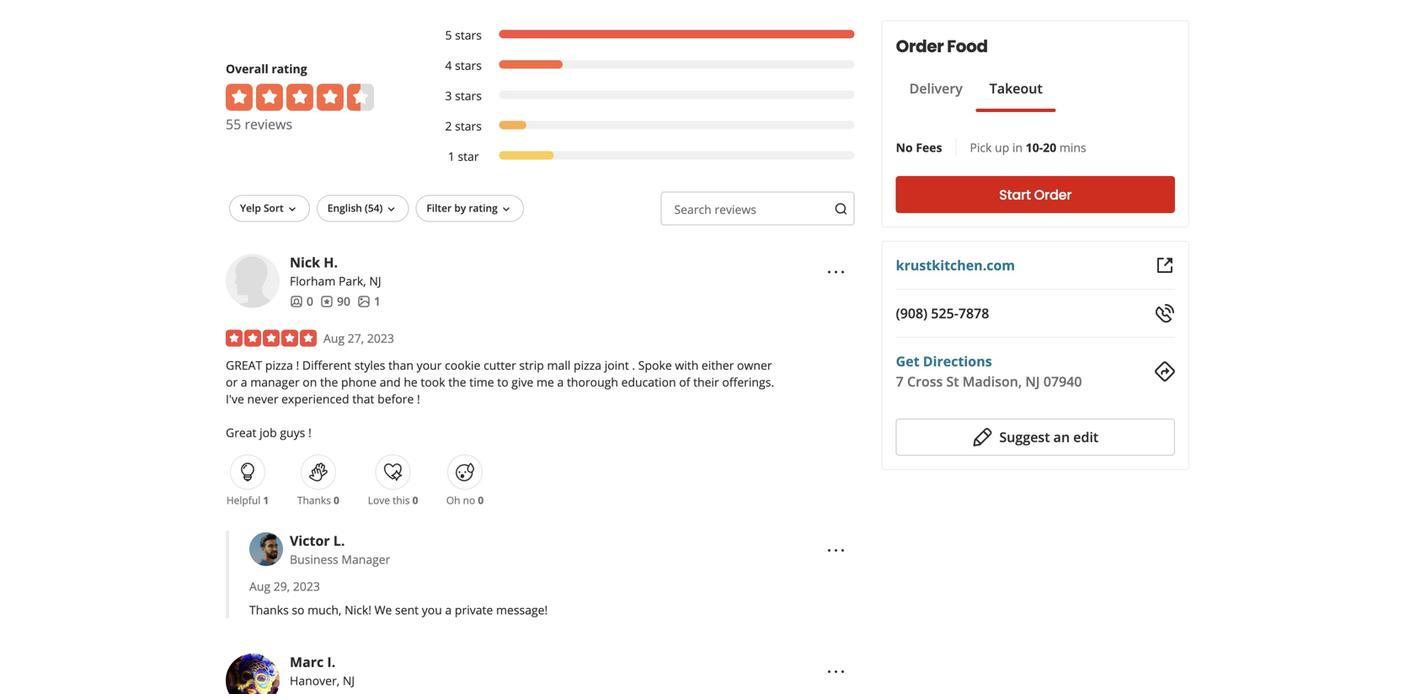 Task type: vqa. For each thing, say whether or not it's contained in the screenshot.
the Vans link
no



Task type: describe. For each thing, give the bounding box(es) containing it.
16 photos v2 image
[[357, 295, 371, 308]]

menu image for l.
[[826, 540, 847, 561]]

aug for aug 27, 2023
[[324, 331, 345, 347]]

i.
[[327, 653, 336, 671]]

your
[[417, 357, 442, 373]]

0 horizontal spatial rating
[[272, 61, 307, 77]]

marc
[[290, 653, 324, 671]]

joint
[[605, 357, 629, 373]]

3
[[445, 88, 452, 104]]

rating inside filter by rating 'dropdown button'
[[469, 201, 498, 215]]

5 star rating image
[[226, 330, 317, 347]]

you
[[422, 602, 442, 618]]

0 horizontal spatial !
[[296, 357, 299, 373]]

overall rating
[[226, 61, 307, 77]]

english
[[328, 201, 362, 215]]

nick!
[[345, 602, 372, 618]]

filter by rating
[[427, 201, 498, 215]]

0 right the this
[[413, 494, 418, 507]]

photo of marc i. image
[[226, 654, 280, 694]]

(908) 525-7878
[[896, 304, 990, 322]]

offerings.
[[722, 374, 774, 390]]

strip
[[519, 357, 544, 373]]

24 directions v2 image
[[1155, 362, 1176, 382]]

get directions 7 cross st madison, nj 07940
[[896, 352, 1082, 391]]

1 the from the left
[[320, 374, 338, 390]]

07940
[[1044, 372, 1082, 391]]

star
[[458, 148, 479, 165]]

16 review v2 image
[[320, 295, 334, 308]]

a inside aug 29, 2023 thanks so much, nick! we sent you a private message!
[[445, 602, 452, 618]]

filter reviews by 4 stars rating element
[[428, 57, 855, 74]]

of
[[679, 374, 691, 390]]

2 horizontal spatial a
[[557, 374, 564, 390]]

education
[[622, 374, 676, 390]]

never
[[247, 391, 279, 407]]

directions
[[923, 352, 992, 370]]

4 stars
[[445, 57, 482, 73]]

florham
[[290, 273, 336, 289]]

by
[[454, 201, 466, 215]]

90
[[337, 293, 351, 309]]

24 pencil v2 image
[[973, 427, 993, 447]]

get
[[896, 352, 920, 370]]

up
[[995, 139, 1010, 155]]

business
[[290, 552, 338, 568]]

before
[[378, 391, 414, 407]]

4
[[445, 57, 452, 73]]

reviews for 55 reviews
[[245, 115, 292, 133]]

search
[[674, 202, 712, 218]]

(54)
[[365, 201, 383, 215]]

give
[[512, 374, 534, 390]]

order food
[[896, 35, 988, 58]]

2 stars
[[445, 118, 482, 134]]

fees
[[916, 139, 943, 155]]

thanks 0
[[297, 494, 339, 507]]

i've
[[226, 391, 244, 407]]

2 the from the left
[[448, 374, 467, 390]]

(0 reactions) element for oh no 0
[[478, 494, 484, 507]]

24 phone v2 image
[[1155, 303, 1176, 324]]

than
[[389, 357, 414, 373]]

cutter
[[484, 357, 516, 373]]

2 pizza from the left
[[574, 357, 602, 373]]

order inside button
[[1035, 185, 1072, 204]]

phone
[[341, 374, 377, 390]]

aug 29, 2023 thanks so much, nick! we sent you a private message!
[[249, 579, 548, 618]]

takeout
[[990, 79, 1043, 97]]

styles
[[355, 357, 386, 373]]

me
[[537, 374, 554, 390]]

oh no 0
[[446, 494, 484, 507]]

manager
[[250, 374, 300, 390]]

krustkitchen.com
[[896, 256, 1016, 274]]

1 horizontal spatial !
[[308, 425, 312, 441]]

start order button
[[896, 176, 1176, 213]]

edit
[[1074, 428, 1099, 446]]

food
[[947, 35, 988, 58]]

start
[[1000, 185, 1031, 204]]

suggest
[[1000, 428, 1050, 446]]

love
[[368, 494, 390, 507]]

5
[[445, 27, 452, 43]]

stars for 2 stars
[[455, 118, 482, 134]]

on
[[303, 374, 317, 390]]

nj inside nick h. florham park, nj
[[369, 273, 381, 289]]

in
[[1013, 139, 1023, 155]]

2 vertical spatial 1
[[263, 494, 269, 507]]

marc i. hanover, nj
[[290, 653, 355, 689]]

private
[[455, 602, 493, 618]]

english (54)
[[328, 201, 383, 215]]

stars for 5 stars
[[455, 27, 482, 43]]

oh
[[446, 494, 461, 507]]

took
[[421, 374, 445, 390]]

start order
[[1000, 185, 1072, 204]]

16 chevron down v2 image for english (54)
[[385, 203, 398, 216]]

0 up 'l.'
[[334, 494, 339, 507]]

20
[[1043, 139, 1057, 155]]

4.5 star rating image
[[226, 84, 374, 111]]

nick
[[290, 253, 320, 272]]

we
[[375, 602, 392, 618]]

search image
[[835, 202, 848, 216]]

suggest an edit
[[1000, 428, 1099, 446]]

different
[[302, 357, 351, 373]]

0 horizontal spatial a
[[241, 374, 247, 390]]

3 stars
[[445, 88, 482, 104]]

message!
[[496, 602, 548, 618]]



Task type: locate. For each thing, give the bounding box(es) containing it.
h.
[[324, 253, 338, 272]]

nj up photos element
[[369, 273, 381, 289]]

photo of nick h. image
[[226, 254, 280, 308]]

(0 reactions) element for love this 0
[[413, 494, 418, 507]]

either
[[702, 357, 734, 373]]

(0 reactions) element for thanks 0
[[334, 494, 339, 507]]

yelp sort
[[240, 201, 284, 215]]

the down cookie
[[448, 374, 467, 390]]

helpful 1
[[227, 494, 269, 507]]

16 chevron down v2 image inside english (54) dropdown button
[[385, 203, 398, 216]]

no
[[463, 494, 475, 507]]

2 16 chevron down v2 image from the left
[[385, 203, 398, 216]]

cookie
[[445, 357, 481, 373]]

0 vertical spatial reviews
[[245, 115, 292, 133]]

1 vertical spatial thanks
[[249, 602, 289, 618]]

2023 right 29,
[[293, 579, 320, 595]]

0
[[307, 293, 313, 309], [334, 494, 339, 507], [413, 494, 418, 507], [478, 494, 484, 507]]

stars for 4 stars
[[455, 57, 482, 73]]

filter reviews by 2 stars rating element
[[428, 118, 855, 135]]

(0 reactions) element right the this
[[413, 494, 418, 507]]

great job guys !
[[226, 425, 312, 441]]

0 vertical spatial menu image
[[826, 262, 847, 282]]

suggest an edit button
[[896, 419, 1176, 456]]

thanks down 29,
[[249, 602, 289, 618]]

much,
[[308, 602, 342, 618]]

0 vertical spatial 2023
[[367, 331, 394, 347]]

0 vertical spatial rating
[[272, 61, 307, 77]]

24 external link v2 image
[[1155, 255, 1176, 276]]

0 vertical spatial order
[[896, 35, 944, 58]]

1 vertical spatial !
[[417, 391, 420, 407]]

that
[[352, 391, 375, 407]]

2023 inside aug 29, 2023 thanks so much, nick! we sent you a private message!
[[293, 579, 320, 595]]

1 horizontal spatial aug
[[324, 331, 345, 347]]

0 horizontal spatial nj
[[343, 673, 355, 689]]

mall
[[547, 357, 571, 373]]

thanks inside aug 29, 2023 thanks so much, nick! we sent you a private message!
[[249, 602, 289, 618]]

nj inside marc i. hanover, nj
[[343, 673, 355, 689]]

victor l. business manager
[[290, 532, 390, 568]]

nj right hanover,
[[343, 673, 355, 689]]

1 for 1 star
[[448, 148, 455, 165]]

2 vertical spatial !
[[308, 425, 312, 441]]

nj inside get directions 7 cross st madison, nj 07940
[[1026, 372, 1040, 391]]

great
[[226, 357, 262, 373]]

55 reviews
[[226, 115, 292, 133]]

a right me
[[557, 374, 564, 390]]

english (54) button
[[317, 195, 409, 222]]

thanks
[[297, 494, 331, 507], [249, 602, 289, 618]]

16 chevron down v2 image for filter by rating
[[500, 203, 513, 216]]

tab list containing delivery
[[896, 78, 1056, 112]]

16 chevron down v2 image right the filter by rating
[[500, 203, 513, 216]]

1 left star
[[448, 148, 455, 165]]

the down the different
[[320, 374, 338, 390]]

reviews right search
[[715, 202, 757, 218]]

1 vertical spatial menu image
[[826, 540, 847, 561]]

3 16 chevron down v2 image from the left
[[500, 203, 513, 216]]

aug 27, 2023
[[324, 331, 394, 347]]

5 stars
[[445, 27, 482, 43]]

aug left 27,
[[324, 331, 345, 347]]

pick
[[970, 139, 992, 155]]

29,
[[274, 579, 290, 595]]

menu image for i.
[[826, 662, 847, 682]]

and
[[380, 374, 401, 390]]

st
[[947, 372, 959, 391]]

order up delivery
[[896, 35, 944, 58]]

1 inside filter reviews by 1 star rating element
[[448, 148, 455, 165]]

spoke
[[639, 357, 672, 373]]

1 vertical spatial rating
[[469, 201, 498, 215]]

0 horizontal spatial (0 reactions) element
[[334, 494, 339, 507]]

love this 0
[[368, 494, 418, 507]]

helpful
[[227, 494, 261, 507]]

.
[[632, 357, 635, 373]]

1 menu image from the top
[[826, 262, 847, 282]]

an
[[1054, 428, 1070, 446]]

3 stars from the top
[[455, 88, 482, 104]]

2 stars from the top
[[455, 57, 482, 73]]

2023 for 27,
[[367, 331, 394, 347]]

1 horizontal spatial 2023
[[367, 331, 394, 347]]

great pizza ! different styles  than your cookie cutter strip mall pizza joint . spoke with either owner or a manager on the phone and he took the time to give me a thorough education of their offerings. i've never experienced that before !
[[226, 357, 774, 407]]

16 chevron down v2 image inside filter by rating 'dropdown button'
[[500, 203, 513, 216]]

pizza up the manager
[[265, 357, 293, 373]]

or
[[226, 374, 238, 390]]

7878
[[959, 304, 990, 322]]

this
[[393, 494, 410, 507]]

16 chevron down v2 image
[[285, 203, 299, 216], [385, 203, 398, 216], [500, 203, 513, 216]]

2023 for 29,
[[293, 579, 320, 595]]

1 horizontal spatial 16 chevron down v2 image
[[385, 203, 398, 216]]

1 vertical spatial reviews
[[715, 202, 757, 218]]

1 vertical spatial 2023
[[293, 579, 320, 595]]

pick up in 10-20 mins
[[970, 139, 1087, 155]]

1 star
[[448, 148, 479, 165]]

menu image
[[826, 262, 847, 282], [826, 540, 847, 561], [826, 662, 847, 682]]

so
[[292, 602, 305, 618]]

(0 reactions) element up 'l.'
[[334, 494, 339, 507]]

  text field
[[661, 192, 855, 226]]

1 horizontal spatial the
[[448, 374, 467, 390]]

reviews for search reviews
[[715, 202, 757, 218]]

4 stars from the top
[[455, 118, 482, 134]]

0 right no
[[478, 494, 484, 507]]

photos element
[[357, 293, 381, 310]]

owner
[[737, 357, 772, 373]]

their
[[694, 374, 719, 390]]

7
[[896, 372, 904, 391]]

reviews element
[[320, 293, 351, 310]]

0 vertical spatial 1
[[448, 148, 455, 165]]

aug inside aug 29, 2023 thanks so much, nick! we sent you a private message!
[[249, 579, 271, 595]]

takeout tab panel
[[896, 112, 1056, 119]]

aug left 29,
[[249, 579, 271, 595]]

1 vertical spatial aug
[[249, 579, 271, 595]]

0 vertical spatial thanks
[[297, 494, 331, 507]]

2 vertical spatial nj
[[343, 673, 355, 689]]

a right or on the left of page
[[241, 374, 247, 390]]

1 inside photos element
[[374, 293, 381, 309]]

1 right 'helpful' at the bottom left of page
[[263, 494, 269, 507]]

1 horizontal spatial reviews
[[715, 202, 757, 218]]

victor
[[290, 532, 330, 550]]

0 horizontal spatial pizza
[[265, 357, 293, 373]]

no
[[896, 139, 913, 155]]

2 horizontal spatial (0 reactions) element
[[478, 494, 484, 507]]

0 horizontal spatial thanks
[[249, 602, 289, 618]]

1 horizontal spatial rating
[[469, 201, 498, 215]]

0 vertical spatial nj
[[369, 273, 381, 289]]

2 horizontal spatial 16 chevron down v2 image
[[500, 203, 513, 216]]

1 pizza from the left
[[265, 357, 293, 373]]

overall
[[226, 61, 269, 77]]

0 horizontal spatial the
[[320, 374, 338, 390]]

stars right 3
[[455, 88, 482, 104]]

thanks up victor
[[297, 494, 331, 507]]

16 chevron down v2 image right sort
[[285, 203, 299, 216]]

reviews right 55
[[245, 115, 292, 133]]

stars
[[455, 27, 482, 43], [455, 57, 482, 73], [455, 88, 482, 104], [455, 118, 482, 134]]

cross
[[908, 372, 943, 391]]

27,
[[348, 331, 364, 347]]

3 (0 reactions) element from the left
[[478, 494, 484, 507]]

rating right by at the left of page
[[469, 201, 498, 215]]

stars right 4
[[455, 57, 482, 73]]

1 horizontal spatial (0 reactions) element
[[413, 494, 418, 507]]

pizza
[[265, 357, 293, 373], [574, 357, 602, 373]]

yelp sort button
[[229, 195, 310, 222]]

0 horizontal spatial order
[[896, 35, 944, 58]]

0 vertical spatial !
[[296, 357, 299, 373]]

1 horizontal spatial thanks
[[297, 494, 331, 507]]

experienced
[[282, 391, 349, 407]]

16 chevron down v2 image right (54)
[[385, 203, 398, 216]]

filter reviews by 5 stars rating element
[[428, 27, 855, 44]]

16 chevron down v2 image inside yelp sort popup button
[[285, 203, 299, 216]]

0 vertical spatial aug
[[324, 331, 345, 347]]

0 horizontal spatial 2023
[[293, 579, 320, 595]]

2
[[445, 118, 452, 134]]

sent
[[395, 602, 419, 618]]

rating up 4.5 star rating image
[[272, 61, 307, 77]]

! right guys
[[308, 425, 312, 441]]

0 right 16 friends v2 image
[[307, 293, 313, 309]]

(0 reactions) element
[[334, 494, 339, 507], [413, 494, 418, 507], [478, 494, 484, 507]]

2023 right 27,
[[367, 331, 394, 347]]

1 vertical spatial 1
[[374, 293, 381, 309]]

tab list
[[896, 78, 1056, 112]]

1 right 16 photos v2
[[374, 293, 381, 309]]

job
[[260, 425, 277, 441]]

2 (0 reactions) element from the left
[[413, 494, 418, 507]]

1
[[448, 148, 455, 165], [374, 293, 381, 309], [263, 494, 269, 507]]

1 16 chevron down v2 image from the left
[[285, 203, 299, 216]]

1 vertical spatial nj
[[1026, 372, 1040, 391]]

filter reviews by 3 stars rating element
[[428, 87, 855, 104]]

16 friends v2 image
[[290, 295, 303, 308]]

! up the manager
[[296, 357, 299, 373]]

1 vertical spatial order
[[1035, 185, 1072, 204]]

(0 reactions) element right no
[[478, 494, 484, 507]]

filter by rating button
[[416, 195, 524, 222]]

(908)
[[896, 304, 928, 322]]

(1 reaction) element
[[263, 494, 269, 507]]

stars right 5
[[455, 27, 482, 43]]

2023
[[367, 331, 394, 347], [293, 579, 320, 595]]

friends element
[[290, 293, 313, 310]]

pizza up thorough
[[574, 357, 602, 373]]

1 horizontal spatial order
[[1035, 185, 1072, 204]]

3 menu image from the top
[[826, 662, 847, 682]]

a right you
[[445, 602, 452, 618]]

park,
[[339, 273, 366, 289]]

1 (0 reactions) element from the left
[[334, 494, 339, 507]]

16 chevron down v2 image for yelp sort
[[285, 203, 299, 216]]

1 horizontal spatial pizza
[[574, 357, 602, 373]]

yelp
[[240, 201, 261, 215]]

1 horizontal spatial a
[[445, 602, 452, 618]]

stars right 2 at top
[[455, 118, 482, 134]]

photo of victor l. image
[[249, 533, 283, 566]]

0 horizontal spatial aug
[[249, 579, 271, 595]]

55
[[226, 115, 241, 133]]

0 horizontal spatial 16 chevron down v2 image
[[285, 203, 299, 216]]

525-
[[931, 304, 959, 322]]

1 stars from the top
[[455, 27, 482, 43]]

1 horizontal spatial nj
[[369, 273, 381, 289]]

0 inside friends element
[[307, 293, 313, 309]]

filter reviews by 1 star rating element
[[428, 148, 855, 165]]

manager
[[342, 552, 390, 568]]

2 horizontal spatial 1
[[448, 148, 455, 165]]

nj left 07940
[[1026, 372, 1040, 391]]

order right start
[[1035, 185, 1072, 204]]

2 horizontal spatial !
[[417, 391, 420, 407]]

2 vertical spatial menu image
[[826, 662, 847, 682]]

nick h. florham park, nj
[[290, 253, 381, 289]]

2 horizontal spatial nj
[[1026, 372, 1040, 391]]

1 for 1
[[374, 293, 381, 309]]

1 horizontal spatial 1
[[374, 293, 381, 309]]

2 menu image from the top
[[826, 540, 847, 561]]

0 horizontal spatial reviews
[[245, 115, 292, 133]]

madison,
[[963, 372, 1022, 391]]

0 horizontal spatial 1
[[263, 494, 269, 507]]

stars for 3 stars
[[455, 88, 482, 104]]

!
[[296, 357, 299, 373], [417, 391, 420, 407], [308, 425, 312, 441]]

! down he
[[417, 391, 420, 407]]

aug for aug 29, 2023 thanks so much, nick! we sent you a private message!
[[249, 579, 271, 595]]



